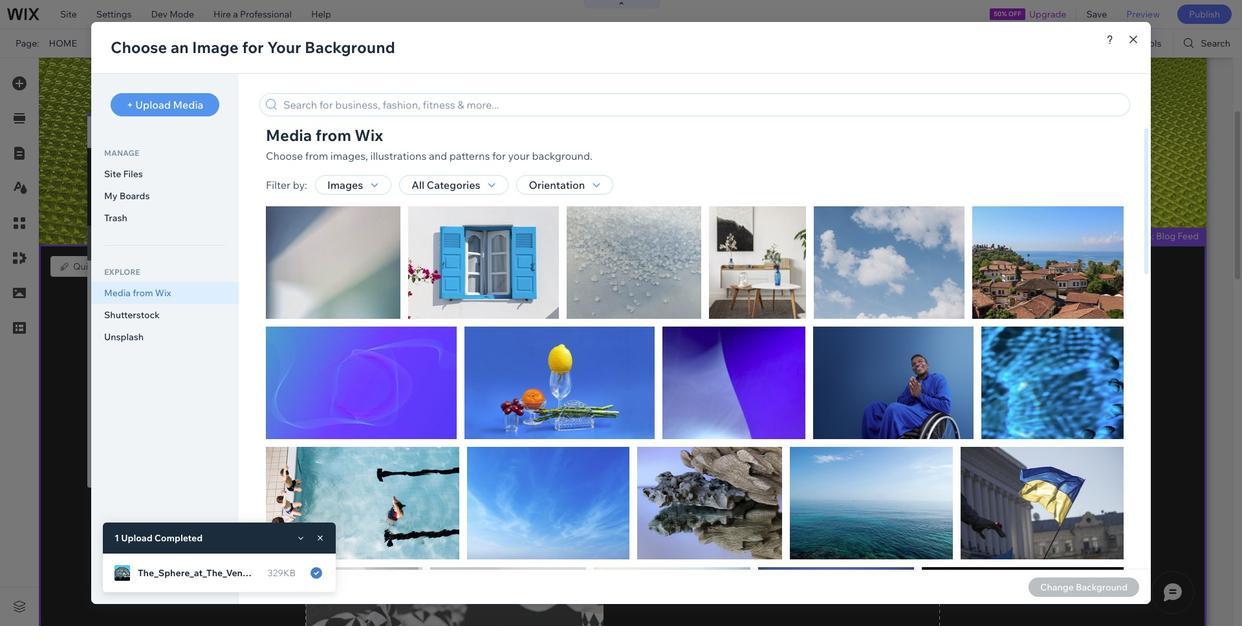 Task type: describe. For each thing, give the bounding box(es) containing it.
0 horizontal spatial quick
[[73, 261, 98, 272]]

feed
[[1178, 230, 1199, 242]]

preview button
[[1117, 0, 1170, 28]]

backgrounds
[[143, 274, 198, 285]]

help
[[311, 8, 331, 20]]

upgrade
[[1030, 8, 1067, 20]]

hire
[[214, 8, 231, 20]]

1 horizontal spatial quick
[[279, 277, 304, 289]]

a
[[233, 8, 238, 20]]

0 horizontal spatial edit
[[100, 261, 117, 272]]

search button
[[1174, 29, 1243, 58]]

50% off
[[994, 10, 1022, 18]]

video
[[234, 238, 255, 248]]

section: blog feed
[[1120, 230, 1199, 242]]

off
[[1009, 10, 1022, 18]]

posts
[[180, 261, 204, 272]]

selected
[[103, 274, 141, 285]]

mode
[[170, 8, 194, 20]]

connect
[[347, 38, 383, 49]]

domain
[[406, 38, 439, 49]]

section
[[172, 277, 205, 289]]

your
[[385, 38, 404, 49]]

publish
[[1189, 8, 1221, 20]]

1 vertical spatial quick edit
[[279, 277, 323, 289]]

professional
[[240, 8, 292, 20]]

save
[[1087, 8, 1108, 20]]

publish button
[[1178, 5, 1232, 24]]

tools button
[[1112, 29, 1174, 58]]

selected backgrounds
[[103, 274, 198, 285]]

site
[[60, 8, 77, 20]]

image
[[174, 238, 197, 248]]

settings
[[96, 8, 132, 20]]

blog
[[1157, 230, 1176, 242]]

background
[[207, 277, 258, 289]]



Task type: vqa. For each thing, say whether or not it's contained in the screenshot.
Events
no



Task type: locate. For each thing, give the bounding box(es) containing it.
change
[[137, 277, 170, 289]]

color
[[114, 238, 134, 248]]

home
[[49, 38, 77, 49]]

0 vertical spatial edit
[[100, 261, 117, 272]]

quick
[[73, 261, 98, 272], [279, 277, 304, 289]]

tools
[[1140, 38, 1162, 49]]

edit
[[100, 261, 117, 272], [306, 277, 323, 289]]

change section background
[[137, 277, 258, 289]]

1 horizontal spatial quick edit
[[279, 277, 323, 289]]

0 vertical spatial quick
[[73, 261, 98, 272]]

search
[[1201, 38, 1231, 49]]

hire a professional
[[214, 8, 292, 20]]

manage
[[144, 261, 178, 272]]

https://www.wix.com/mysite
[[223, 38, 341, 49]]

save button
[[1077, 0, 1117, 28]]

manage posts
[[144, 261, 204, 272]]

0 vertical spatial quick edit
[[73, 261, 117, 272]]

1 vertical spatial edit
[[306, 277, 323, 289]]

dev
[[151, 8, 168, 20]]

1 vertical spatial quick
[[279, 277, 304, 289]]

preview
[[1127, 8, 1160, 20]]

1 horizontal spatial edit
[[306, 277, 323, 289]]

section:
[[1120, 230, 1155, 242]]

dev mode
[[151, 8, 194, 20]]

50%
[[994, 10, 1007, 18]]

quick edit
[[73, 261, 117, 272], [279, 277, 323, 289]]

https://www.wix.com/mysite connect your domain
[[223, 38, 439, 49]]

0 horizontal spatial quick edit
[[73, 261, 117, 272]]



